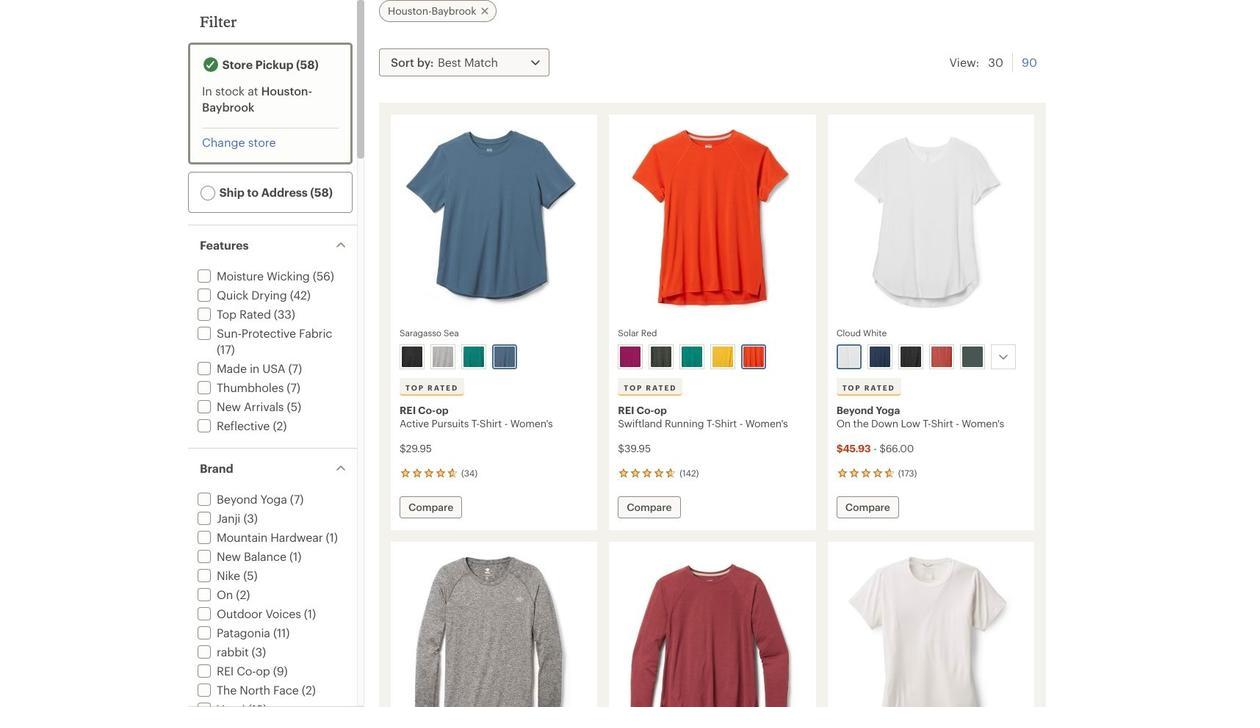 Task type: locate. For each thing, give the bounding box(es) containing it.
group for rei co-op active pursuits t-shirt - women's 0 image
[[397, 342, 591, 373]]

0 horizontal spatial group
[[397, 342, 591, 373]]

2 horizontal spatial group
[[834, 342, 1028, 373]]

3 group from the left
[[834, 342, 1028, 373]]

berry rose heather image
[[932, 347, 952, 368]]

1 horizontal spatial group
[[616, 342, 810, 373]]

2 group from the left
[[616, 342, 810, 373]]

rei co-op swiftland running t-shirt - women's 0 image
[[618, 123, 808, 318]]

pirate black heather image
[[652, 347, 672, 368]]

cosmic magenta image
[[621, 347, 641, 368]]

nocturnal navy image
[[870, 347, 891, 368]]

expand color swatches image
[[995, 348, 1013, 366]]

beyond yoga on the down low t-shirt - women's 0 image
[[837, 123, 1026, 318]]

black image
[[402, 347, 423, 368]]

crater teal image
[[682, 347, 703, 368]]

add filter: ship to address (58) image
[[201, 186, 215, 200]]

goldenrod image
[[713, 347, 734, 368]]

group for beyond yoga on the down low t-shirt - women's 0 image
[[834, 342, 1028, 373]]

group for rei co-op swiftland running t-shirt - women's 0 image
[[616, 342, 810, 373]]

1 group from the left
[[397, 342, 591, 373]]

crater teal image
[[464, 347, 484, 368]]

solar red image
[[744, 347, 765, 368]]

group
[[397, 342, 591, 373], [616, 342, 810, 373], [834, 342, 1028, 373]]



Task type: vqa. For each thing, say whether or not it's contained in the screenshot.
'GROUP' to the left
yes



Task type: describe. For each thing, give the bounding box(es) containing it.
alloy gray heather image
[[433, 347, 454, 368]]

patagonia capilene cool daily shirt - women's 0 image
[[837, 551, 1026, 708]]

storm heather image
[[963, 347, 983, 368]]

saragasso sea image
[[495, 347, 515, 368]]

rei co-op active pursuits t-shirt - women's 0 image
[[400, 123, 589, 318]]

rei co-op swiftland long-sleeve running t-shirt - women's 0 image
[[618, 551, 808, 708]]

darkest night image
[[901, 347, 922, 368]]

cloud white image
[[839, 347, 860, 368]]

rabbit ez tee long-sleeve t-shirt - women's 0 image
[[400, 551, 589, 708]]



